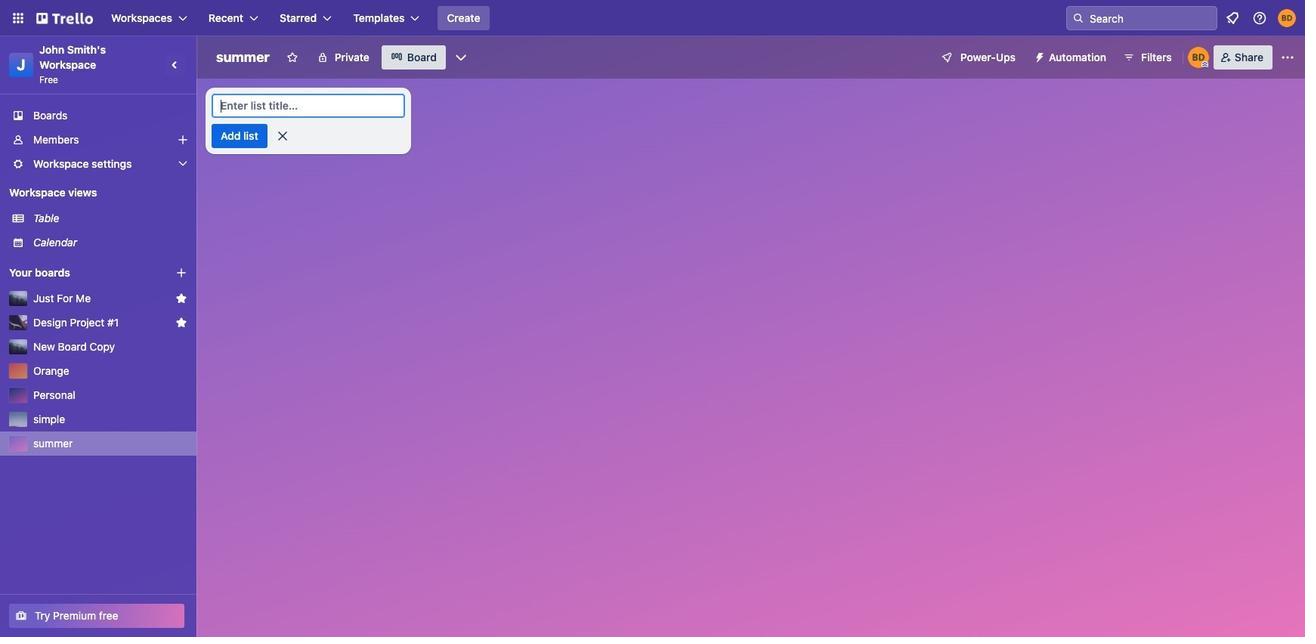 Task type: describe. For each thing, give the bounding box(es) containing it.
your boards with 7 items element
[[9, 264, 153, 282]]

customize views image
[[453, 50, 469, 65]]

this member is an admin of this board. image
[[1202, 61, 1208, 68]]

Enter list title… text field
[[212, 94, 405, 118]]

0 notifications image
[[1224, 9, 1242, 27]]

open information menu image
[[1252, 11, 1268, 26]]

show menu image
[[1280, 50, 1296, 65]]

star or unstar board image
[[286, 51, 298, 63]]

sm image
[[1028, 45, 1049, 67]]

1 starred icon image from the top
[[175, 293, 187, 305]]

1 horizontal spatial barb dwyer (barbdwyer3) image
[[1278, 9, 1296, 27]]

primary element
[[0, 0, 1305, 36]]



Task type: locate. For each thing, give the bounding box(es) containing it.
search image
[[1073, 12, 1085, 24]]

Board name text field
[[209, 45, 277, 70]]

starred icon image
[[175, 293, 187, 305], [175, 317, 187, 329]]

cancel list editing image
[[275, 128, 290, 144]]

2 starred icon image from the top
[[175, 317, 187, 329]]

workspace navigation collapse icon image
[[165, 54, 186, 76]]

barb dwyer (barbdwyer3) image
[[1278, 9, 1296, 27], [1188, 47, 1209, 68]]

0 vertical spatial starred icon image
[[175, 293, 187, 305]]

barb dwyer (barbdwyer3) image down the "search" field
[[1188, 47, 1209, 68]]

back to home image
[[36, 6, 93, 30]]

1 vertical spatial barb dwyer (barbdwyer3) image
[[1188, 47, 1209, 68]]

Search field
[[1085, 8, 1217, 29]]

0 horizontal spatial barb dwyer (barbdwyer3) image
[[1188, 47, 1209, 68]]

barb dwyer (barbdwyer3) image right open information menu icon
[[1278, 9, 1296, 27]]

0 vertical spatial barb dwyer (barbdwyer3) image
[[1278, 9, 1296, 27]]

add board image
[[175, 267, 187, 279]]

1 vertical spatial starred icon image
[[175, 317, 187, 329]]



Task type: vqa. For each thing, say whether or not it's contained in the screenshot.
add board image
yes



